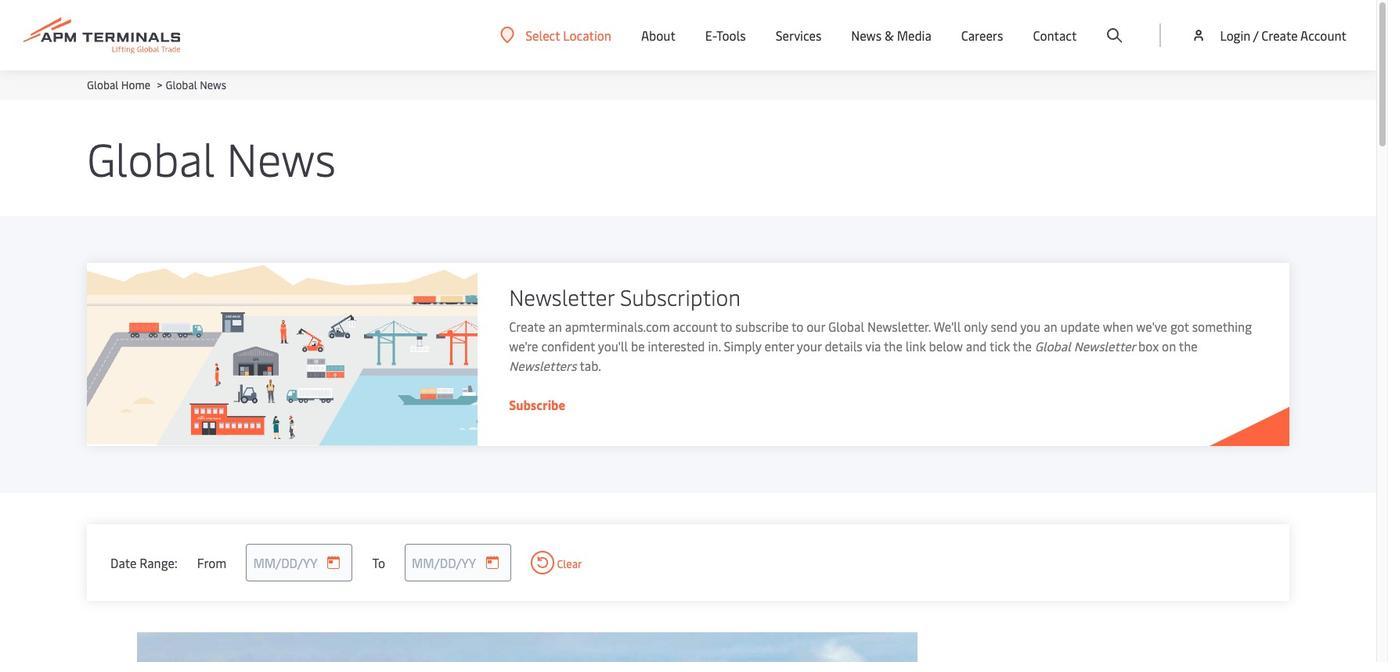 Task type: vqa. For each thing, say whether or not it's contained in the screenshot.
LOADING/UNLOADING
no



Task type: locate. For each thing, give the bounding box(es) containing it.
login / create account link
[[1192, 0, 1347, 71]]

newsletter inside "global newsletter box on the newsletters tab."
[[1075, 338, 1136, 355]]

an right you
[[1044, 318, 1058, 335]]

confident
[[542, 338, 595, 355]]

newsletters
[[509, 357, 577, 374]]

to left the our
[[792, 318, 804, 335]]

1 horizontal spatial create
[[1262, 27, 1298, 44]]

clear
[[555, 557, 582, 572]]

0 horizontal spatial an
[[549, 318, 562, 335]]

global up details
[[829, 318, 865, 335]]

select
[[526, 26, 560, 43]]

subscription
[[620, 282, 741, 312]]

0 horizontal spatial the
[[884, 338, 903, 355]]

your
[[797, 338, 822, 355]]

the right via
[[884, 338, 903, 355]]

account
[[673, 318, 718, 335]]

via
[[866, 338, 882, 355]]

global down you
[[1035, 338, 1071, 355]]

create inside create an apmterminals.com account to subscribe to our global newsletter. we'll only send you an update when we've got something we're confident you'll be interested in. simply enter your details via the link below and tick the
[[509, 318, 546, 335]]

the right on
[[1180, 338, 1198, 355]]

from
[[197, 554, 227, 571]]

1 the from the left
[[884, 338, 903, 355]]

contact
[[1034, 27, 1077, 44]]

an
[[549, 318, 562, 335], [1044, 318, 1058, 335]]

create up "we're"
[[509, 318, 546, 335]]

our
[[807, 318, 826, 335]]

the
[[884, 338, 903, 355], [1014, 338, 1032, 355], [1180, 338, 1198, 355]]

0 horizontal spatial create
[[509, 318, 546, 335]]

an up confident
[[549, 318, 562, 335]]

1 vertical spatial create
[[509, 318, 546, 335]]

to
[[721, 318, 733, 335], [792, 318, 804, 335]]

0 vertical spatial news
[[852, 27, 882, 44]]

news
[[852, 27, 882, 44], [200, 78, 226, 92], [227, 127, 336, 189]]

tick
[[990, 338, 1011, 355]]

0 vertical spatial newsletter
[[509, 282, 615, 312]]

clear button
[[531, 551, 582, 575]]

2 the from the left
[[1014, 338, 1032, 355]]

be
[[631, 338, 645, 355]]

container terminal illustration image
[[87, 263, 478, 447]]

1 horizontal spatial the
[[1014, 338, 1032, 355]]

1 horizontal spatial newsletter
[[1075, 338, 1136, 355]]

login / create account
[[1221, 27, 1347, 44]]

0 vertical spatial create
[[1262, 27, 1298, 44]]

3 the from the left
[[1180, 338, 1198, 355]]

e-tools button
[[706, 0, 746, 71]]

subscribe
[[509, 396, 566, 414]]

1 vertical spatial news
[[200, 78, 226, 92]]

global for global newsletter box on the newsletters tab.
[[1035, 338, 1071, 355]]

2 horizontal spatial the
[[1180, 338, 1198, 355]]

date range:
[[110, 554, 178, 571]]

apmterminals.com
[[565, 318, 670, 335]]

home
[[121, 78, 150, 92]]

location
[[563, 26, 612, 43]]

create
[[1262, 27, 1298, 44], [509, 318, 546, 335]]

create right /
[[1262, 27, 1298, 44]]

we'll
[[934, 318, 961, 335]]

newsletter down the when
[[1075, 338, 1136, 355]]

range:
[[140, 554, 178, 571]]

/
[[1254, 27, 1259, 44]]

date
[[110, 554, 137, 571]]

global for global news
[[87, 127, 215, 189]]

careers
[[962, 27, 1004, 44]]

send
[[991, 318, 1018, 335]]

careers button
[[962, 0, 1004, 71]]

global left home at the left top of the page
[[87, 78, 119, 92]]

select location
[[526, 26, 612, 43]]

the down you
[[1014, 338, 1032, 355]]

1 horizontal spatial an
[[1044, 318, 1058, 335]]

2 vertical spatial news
[[227, 127, 336, 189]]

1 horizontal spatial to
[[792, 318, 804, 335]]

newsletter
[[509, 282, 615, 312], [1075, 338, 1136, 355]]

global inside "global newsletter box on the newsletters tab."
[[1035, 338, 1071, 355]]

global
[[87, 78, 119, 92], [166, 78, 197, 92], [87, 127, 215, 189], [829, 318, 865, 335], [1035, 338, 1071, 355]]

global right '>'
[[166, 78, 197, 92]]

we're
[[509, 338, 539, 355]]

services
[[776, 27, 822, 44]]

1 vertical spatial newsletter
[[1075, 338, 1136, 355]]

login
[[1221, 27, 1251, 44]]

subscribe
[[736, 318, 789, 335]]

news & media
[[852, 27, 932, 44]]

global inside create an apmterminals.com account to subscribe to our global newsletter. we'll only send you an update when we've got something we're confident you'll be interested in. simply enter your details via the link below and tick the
[[829, 318, 865, 335]]

newsletter up confident
[[509, 282, 615, 312]]

create an apmterminals.com account to subscribe to our global newsletter. we'll only send you an update when we've got something we're confident you'll be interested in. simply enter your details via the link below and tick the
[[509, 318, 1253, 355]]

details
[[825, 338, 863, 355]]

0 horizontal spatial to
[[721, 318, 733, 335]]

global down global home > global news on the top
[[87, 127, 215, 189]]

global news
[[87, 127, 336, 189]]

to up in.
[[721, 318, 733, 335]]

about
[[642, 27, 676, 44]]



Task type: describe. For each thing, give the bounding box(es) containing it.
To text field
[[405, 544, 512, 582]]

services button
[[776, 0, 822, 71]]

account
[[1301, 27, 1347, 44]]

contact button
[[1034, 0, 1077, 71]]

box
[[1139, 338, 1160, 355]]

when
[[1104, 318, 1134, 335]]

0 horizontal spatial newsletter
[[509, 282, 615, 312]]

and
[[966, 338, 987, 355]]

something
[[1193, 318, 1253, 335]]

1 to from the left
[[721, 318, 733, 335]]

2 to from the left
[[792, 318, 804, 335]]

to
[[372, 554, 385, 571]]

got
[[1171, 318, 1190, 335]]

>
[[157, 78, 163, 92]]

e-tools
[[706, 27, 746, 44]]

create inside login / create account link
[[1262, 27, 1298, 44]]

newsletter.
[[868, 318, 931, 335]]

&
[[885, 27, 894, 44]]

tab.
[[580, 357, 602, 374]]

you'll
[[598, 338, 628, 355]]

you
[[1021, 318, 1041, 335]]

interested
[[648, 338, 705, 355]]

liberia mhc2 1600 image
[[137, 633, 918, 663]]

we've
[[1137, 318, 1168, 335]]

global home > global news
[[87, 78, 226, 92]]

e-
[[706, 27, 717, 44]]

From text field
[[246, 544, 353, 582]]

1 an from the left
[[549, 318, 562, 335]]

newsletter subscription
[[509, 282, 741, 312]]

simply
[[724, 338, 762, 355]]

link
[[906, 338, 926, 355]]

global home link
[[87, 78, 150, 92]]

select location button
[[501, 26, 612, 43]]

below
[[929, 338, 963, 355]]

enter
[[765, 338, 794, 355]]

only
[[964, 318, 988, 335]]

update
[[1061, 318, 1101, 335]]

about button
[[642, 0, 676, 71]]

news inside news & media popup button
[[852, 27, 882, 44]]

in.
[[708, 338, 721, 355]]

on
[[1163, 338, 1177, 355]]

news & media button
[[852, 0, 932, 71]]

tools
[[717, 27, 746, 44]]

global newsletter box on the newsletters tab.
[[509, 338, 1198, 374]]

media
[[897, 27, 932, 44]]

the inside "global newsletter box on the newsletters tab."
[[1180, 338, 1198, 355]]

global for global home > global news
[[87, 78, 119, 92]]

2 an from the left
[[1044, 318, 1058, 335]]



